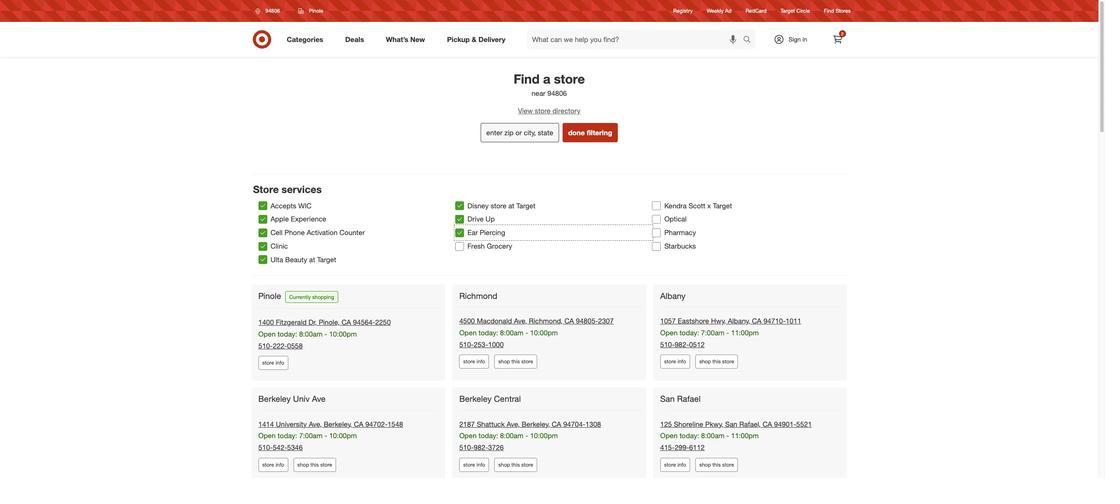 Task type: describe. For each thing, give the bounding box(es) containing it.
rafael
[[677, 394, 701, 404]]

299-
[[675, 444, 689, 452]]

apple experience
[[271, 215, 326, 224]]

510- for richmond
[[459, 340, 474, 349]]

store services group
[[258, 199, 849, 267]]

222-
[[273, 342, 287, 350]]

store down 253-
[[463, 359, 475, 365]]

ca for berkeley univ ave
[[354, 420, 363, 429]]

shop this store for richmond
[[498, 359, 533, 365]]

Pharmacy checkbox
[[652, 229, 661, 237]]

store inside group
[[491, 201, 506, 210]]

11:00pm inside 1057 eastshore hwy, albany, ca 94710-1011 open today: 7:00am - 11:00pm 510-982-0512
[[731, 329, 759, 337]]

zip
[[504, 128, 514, 137]]

125 shoreline pkwy, san rafael, ca 94901-5521 link
[[660, 420, 812, 429]]

0 horizontal spatial pinole
[[258, 291, 281, 301]]

berkeley univ ave link
[[258, 394, 327, 405]]

shop this store for san rafael
[[699, 462, 734, 468]]

94702-
[[365, 420, 388, 429]]

ave, for berkeley univ ave
[[309, 420, 322, 429]]

store info link for san rafael
[[660, 458, 690, 472]]

2187 shattuck ave, berkeley, ca 94704-1308 open today: 8:00am - 10:00pm 510-982-3726
[[459, 420, 601, 452]]

this for san rafael
[[712, 462, 721, 468]]

94564-
[[353, 318, 375, 327]]

registry
[[673, 8, 693, 14]]

510-253-1000 link
[[459, 340, 504, 349]]

542-
[[273, 444, 287, 452]]

info for san rafael
[[677, 462, 686, 468]]

shop this store button for albany
[[695, 355, 738, 369]]

store right view at top left
[[535, 106, 551, 115]]

1400 fitzgerald dr, pinole, ca 94564-2250 open today: 8:00am - 10:00pm 510-222-0558
[[258, 318, 391, 350]]

11:00pm inside 125 shoreline pkwy, san rafael, ca 94901-5521 open today: 8:00am - 11:00pm 415-299-6112
[[731, 432, 759, 441]]

albany link
[[660, 291, 687, 301]]

a
[[543, 71, 550, 87]]

ear piercing
[[467, 228, 505, 237]]

510- for pinole
[[258, 342, 273, 350]]

albany,
[[728, 317, 750, 326]]

shop this store button for san rafael
[[695, 458, 738, 472]]

univ
[[293, 394, 310, 404]]

415-
[[660, 444, 675, 452]]

what's
[[386, 35, 408, 44]]

Accepts WIC checkbox
[[258, 202, 267, 210]]

today: for richmond
[[479, 329, 498, 337]]

94806 inside find a store near 94806
[[547, 89, 567, 98]]

125
[[660, 420, 672, 429]]

store info for berkeley central
[[463, 462, 485, 468]]

weekly
[[707, 8, 724, 14]]

store down 542-
[[262, 462, 274, 468]]

directory
[[553, 106, 580, 115]]

5521
[[796, 420, 812, 429]]

today: for pinole
[[278, 330, 297, 339]]

ca for richmond
[[564, 317, 574, 326]]

eastshore
[[678, 317, 709, 326]]

new
[[410, 35, 425, 44]]

1414 university ave, berkeley, ca 94702-1548 link
[[258, 420, 403, 429]]

pinole,
[[319, 318, 340, 327]]

currently shopping
[[289, 294, 334, 300]]

store down 415-
[[664, 462, 676, 468]]

4500 macdonald ave, richmond, ca 94805-2307 open today: 8:00am - 10:00pm 510-253-1000
[[459, 317, 614, 349]]

Clinic checkbox
[[258, 242, 267, 251]]

info for berkeley univ ave
[[276, 462, 284, 468]]

Ulta Beauty at Target checkbox
[[258, 256, 267, 264]]

Kendra Scott x Target checkbox
[[652, 202, 661, 210]]

in
[[802, 35, 807, 43]]

berkeley central link
[[459, 394, 523, 405]]

94704-
[[563, 420, 585, 429]]

activation
[[307, 228, 338, 237]]

target for ulta beauty at target
[[317, 255, 336, 264]]

shop for richmond
[[498, 359, 510, 365]]

ca inside 125 shoreline pkwy, san rafael, ca 94901-5521 open today: 8:00am - 11:00pm 415-299-6112
[[763, 420, 772, 429]]

disney store at target
[[467, 201, 535, 210]]

counter
[[339, 228, 365, 237]]

510- for berkeley univ ave
[[258, 444, 273, 452]]

store down 222-
[[262, 360, 274, 367]]

94806 inside 94806 dropdown button
[[265, 7, 280, 14]]

fitzgerald
[[276, 318, 307, 327]]

this for berkeley central
[[511, 462, 520, 468]]

this for richmond
[[511, 359, 520, 365]]

enter zip or city, state
[[486, 128, 553, 137]]

shop this store button for berkeley univ ave
[[293, 458, 336, 472]]

2307
[[598, 317, 614, 326]]

kendra scott x target
[[664, 201, 732, 210]]

ad
[[725, 8, 732, 14]]

accepts wic
[[271, 201, 312, 210]]

store down 1414 university ave, berkeley, ca 94702-1548 open today: 7:00am - 10:00pm 510-542-5346
[[320, 462, 332, 468]]

university
[[276, 420, 307, 429]]

Ear Piercing checkbox
[[455, 229, 464, 237]]

store down 510-982-0512 link
[[664, 359, 676, 365]]

clinic
[[271, 242, 288, 251]]

richmond,
[[529, 317, 562, 326]]

10:00pm for pinole
[[329, 330, 357, 339]]

Starbucks checkbox
[[652, 242, 661, 251]]

stores
[[836, 8, 851, 14]]

2187
[[459, 420, 475, 429]]

ulta
[[271, 255, 283, 264]]

berkeley for berkeley univ ave
[[258, 394, 291, 404]]

Drive Up checkbox
[[455, 215, 464, 224]]

san rafael
[[660, 394, 701, 404]]

redcard link
[[746, 7, 767, 15]]

open for richmond
[[459, 329, 477, 337]]

today: for berkeley central
[[479, 432, 498, 441]]

info for richmond
[[477, 359, 485, 365]]

dr,
[[308, 318, 317, 327]]

10:00pm for berkeley univ ave
[[329, 432, 357, 441]]

shop for albany
[[699, 359, 711, 365]]

rafael,
[[739, 420, 761, 429]]

4500
[[459, 317, 475, 326]]

at for store
[[508, 201, 514, 210]]

services
[[282, 183, 322, 195]]

find for stores
[[824, 8, 834, 14]]

- inside 125 shoreline pkwy, san rafael, ca 94901-5521 open today: 8:00am - 11:00pm 415-299-6112
[[726, 432, 729, 441]]

delivery
[[478, 35, 505, 44]]

what's new
[[386, 35, 425, 44]]

experience
[[291, 215, 326, 224]]

ear
[[467, 228, 478, 237]]

982- for albany
[[675, 340, 689, 349]]

2250
[[375, 318, 391, 327]]

Fresh Grocery checkbox
[[455, 242, 464, 251]]

berkeley, for berkeley univ ave
[[324, 420, 352, 429]]

510-982-3726 link
[[459, 444, 504, 452]]

store inside find a store near 94806
[[554, 71, 585, 87]]

drive
[[467, 215, 484, 224]]

registry link
[[673, 7, 693, 15]]

10:00pm for berkeley central
[[530, 432, 558, 441]]

510- for berkeley central
[[459, 444, 474, 452]]

up
[[486, 215, 495, 224]]

starbucks
[[664, 242, 696, 251]]

store info for berkeley univ ave
[[262, 462, 284, 468]]

ca for pinole
[[342, 318, 351, 327]]

done
[[568, 128, 585, 137]]

10:00pm for richmond
[[530, 329, 558, 337]]

- for richmond
[[525, 329, 528, 337]]

central
[[494, 394, 521, 404]]

macdonald
[[477, 317, 512, 326]]

accepts
[[271, 201, 296, 210]]

sign in
[[789, 35, 807, 43]]

1057 eastshore hwy, albany, ca 94710-1011 open today: 7:00am - 11:00pm 510-982-0512
[[660, 317, 801, 349]]

find for a
[[514, 71, 540, 87]]

pickup & delivery
[[447, 35, 505, 44]]

94710-
[[763, 317, 786, 326]]

shattuck
[[477, 420, 505, 429]]



Task type: vqa. For each thing, say whether or not it's contained in the screenshot.
'and' inside gently remove the metallic strip on the back of your gift card to reveal both the card and the access numbers.
no



Task type: locate. For each thing, give the bounding box(es) containing it.
510- inside 1057 eastshore hwy, albany, ca 94710-1011 open today: 7:00am - 11:00pm 510-982-0512
[[660, 340, 675, 349]]

open for pinole
[[258, 330, 276, 339]]

today: down the shoreline
[[680, 432, 699, 441]]

find left stores
[[824, 8, 834, 14]]

11:00pm down "rafael,"
[[731, 432, 759, 441]]

at
[[508, 201, 514, 210], [309, 255, 315, 264]]

this down '2187 shattuck ave, berkeley, ca 94704-1308 open today: 8:00am - 10:00pm 510-982-3726'
[[511, 462, 520, 468]]

0 vertical spatial san
[[660, 394, 675, 404]]

this down 125 shoreline pkwy, san rafael, ca 94901-5521 open today: 8:00am - 11:00pm 415-299-6112
[[712, 462, 721, 468]]

open down 2187
[[459, 432, 477, 441]]

510-982-0512 link
[[660, 340, 705, 349]]

disney
[[467, 201, 489, 210]]

1 vertical spatial san
[[725, 420, 737, 429]]

0 vertical spatial 94806
[[265, 7, 280, 14]]

94806 down a
[[547, 89, 567, 98]]

shop down 3726
[[498, 462, 510, 468]]

7:00am for albany
[[701, 329, 724, 337]]

1308
[[585, 420, 601, 429]]

open down the 1400
[[258, 330, 276, 339]]

ca right albany,
[[752, 317, 761, 326]]

shop this store button down 1000
[[494, 355, 537, 369]]

1 horizontal spatial san
[[725, 420, 737, 429]]

berkeley, inside '2187 shattuck ave, berkeley, ca 94704-1308 open today: 8:00am - 10:00pm 510-982-3726'
[[522, 420, 550, 429]]

2 11:00pm from the top
[[731, 432, 759, 441]]

san
[[660, 394, 675, 404], [725, 420, 737, 429]]

1 vertical spatial 982-
[[474, 444, 488, 452]]

shop this store button for richmond
[[494, 355, 537, 369]]

apple
[[271, 215, 289, 224]]

pinole button
[[293, 3, 329, 19]]

1 vertical spatial 11:00pm
[[731, 432, 759, 441]]

shop this store button down 0512
[[695, 355, 738, 369]]

store info down 510-982-3726 link
[[463, 462, 485, 468]]

1 horizontal spatial pinole
[[309, 7, 323, 14]]

weekly ad
[[707, 8, 732, 14]]

this for albany
[[712, 359, 721, 365]]

510- inside 4500 macdonald ave, richmond, ca 94805-2307 open today: 8:00am - 10:00pm 510-253-1000
[[459, 340, 474, 349]]

today: inside '2187 shattuck ave, berkeley, ca 94704-1308 open today: 8:00am - 10:00pm 510-982-3726'
[[479, 432, 498, 441]]

today: down 'macdonald'
[[479, 329, 498, 337]]

today: for albany
[[680, 329, 699, 337]]

510-542-5346 link
[[258, 444, 303, 452]]

What can we help you find? suggestions appear below search field
[[527, 30, 745, 49]]

store down 1057 eastshore hwy, albany, ca 94710-1011 open today: 7:00am - 11:00pm 510-982-0512
[[722, 359, 734, 365]]

store info down 299-
[[664, 462, 686, 468]]

253-
[[474, 340, 488, 349]]

store down '2187 shattuck ave, berkeley, ca 94704-1308 open today: 8:00am - 10:00pm 510-982-3726'
[[521, 462, 533, 468]]

510- inside 1414 university ave, berkeley, ca 94702-1548 open today: 7:00am - 10:00pm 510-542-5346
[[258, 444, 273, 452]]

982- down shattuck
[[474, 444, 488, 452]]

ave, for berkeley central
[[507, 420, 520, 429]]

berkeley inside berkeley central link
[[459, 394, 492, 404]]

today: inside 1414 university ave, berkeley, ca 94702-1548 open today: 7:00am - 10:00pm 510-542-5346
[[278, 432, 297, 441]]

2 berkeley from the left
[[459, 394, 492, 404]]

ca for berkeley central
[[552, 420, 561, 429]]

store right a
[[554, 71, 585, 87]]

510- down 4500
[[459, 340, 474, 349]]

at right disney
[[508, 201, 514, 210]]

store info for pinole
[[262, 360, 284, 367]]

berkeley, for berkeley central
[[522, 420, 550, 429]]

510- down 1057 on the right of the page
[[660, 340, 675, 349]]

8:00am down pkwy, in the bottom of the page
[[701, 432, 724, 441]]

fresh
[[467, 242, 485, 251]]

94805-
[[576, 317, 598, 326]]

10:00pm inside '2187 shattuck ave, berkeley, ca 94704-1308 open today: 8:00am - 10:00pm 510-982-3726'
[[530, 432, 558, 441]]

at right beauty
[[309, 255, 315, 264]]

8:00am up 3726
[[500, 432, 523, 441]]

- down 2187 shattuck ave, berkeley, ca 94704-1308 link
[[525, 432, 528, 441]]

this down 1414 university ave, berkeley, ca 94702-1548 open today: 7:00am - 10:00pm 510-542-5346
[[310, 462, 319, 468]]

0 vertical spatial 982-
[[675, 340, 689, 349]]

0 horizontal spatial at
[[309, 255, 315, 264]]

Disney store at Target checkbox
[[455, 202, 464, 210]]

store info for albany
[[664, 359, 686, 365]]

ca inside '2187 shattuck ave, berkeley, ca 94704-1308 open today: 8:00am - 10:00pm 510-982-3726'
[[552, 420, 561, 429]]

8:00am inside '2187 shattuck ave, berkeley, ca 94704-1308 open today: 8:00am - 10:00pm 510-982-3726'
[[500, 432, 523, 441]]

- inside 1400 fitzgerald dr, pinole, ca 94564-2250 open today: 8:00am - 10:00pm 510-222-0558
[[324, 330, 327, 339]]

7:00am down "hwy," on the bottom of the page
[[701, 329, 724, 337]]

find stores
[[824, 8, 851, 14]]

0 horizontal spatial 982-
[[474, 444, 488, 452]]

target circle link
[[781, 7, 810, 15]]

1 horizontal spatial at
[[508, 201, 514, 210]]

ca left 94805-
[[564, 317, 574, 326]]

0 vertical spatial find
[[824, 8, 834, 14]]

ave, inside 4500 macdonald ave, richmond, ca 94805-2307 open today: 8:00am - 10:00pm 510-253-1000
[[514, 317, 527, 326]]

this down 4500 macdonald ave, richmond, ca 94805-2307 open today: 8:00am - 10:00pm 510-253-1000
[[511, 359, 520, 365]]

store info link for albany
[[660, 355, 690, 369]]

8:00am for berkeley central
[[500, 432, 523, 441]]

shop
[[498, 359, 510, 365], [699, 359, 711, 365], [297, 462, 309, 468], [498, 462, 510, 468], [699, 462, 711, 468]]

shop this store down "5346"
[[297, 462, 332, 468]]

shop down "5346"
[[297, 462, 309, 468]]

510- for albany
[[660, 340, 675, 349]]

0 horizontal spatial 7:00am
[[299, 432, 323, 441]]

3726
[[488, 444, 504, 452]]

open inside 1057 eastshore hwy, albany, ca 94710-1011 open today: 7:00am - 11:00pm 510-982-0512
[[660, 329, 678, 337]]

ca inside 1400 fitzgerald dr, pinole, ca 94564-2250 open today: 8:00am - 10:00pm 510-222-0558
[[342, 318, 351, 327]]

10:00pm inside 1400 fitzgerald dr, pinole, ca 94564-2250 open today: 8:00am - 10:00pm 510-222-0558
[[329, 330, 357, 339]]

today: inside 1057 eastshore hwy, albany, ca 94710-1011 open today: 7:00am - 11:00pm 510-982-0512
[[680, 329, 699, 337]]

san inside 125 shoreline pkwy, san rafael, ca 94901-5521 open today: 8:00am - 11:00pm 415-299-6112
[[725, 420, 737, 429]]

shop this store button down 3726
[[494, 458, 537, 472]]

shop this store down 1000
[[498, 359, 533, 365]]

982- inside '2187 shattuck ave, berkeley, ca 94704-1308 open today: 8:00am - 10:00pm 510-982-3726'
[[474, 444, 488, 452]]

shop this store button down 6112
[[695, 458, 738, 472]]

shop this store button
[[494, 355, 537, 369], [695, 355, 738, 369], [293, 458, 336, 472], [494, 458, 537, 472], [695, 458, 738, 472]]

pkwy,
[[705, 420, 723, 429]]

open inside 1414 university ave, berkeley, ca 94702-1548 open today: 7:00am - 10:00pm 510-542-5346
[[258, 432, 276, 441]]

7:00am up "5346"
[[299, 432, 323, 441]]

ca for albany
[[752, 317, 761, 326]]

open up 415-
[[660, 432, 678, 441]]

10:00pm inside 4500 macdonald ave, richmond, ca 94805-2307 open today: 8:00am - 10:00pm 510-253-1000
[[530, 329, 558, 337]]

ca right pinole,
[[342, 318, 351, 327]]

done filtering button
[[562, 123, 618, 142]]

510-
[[459, 340, 474, 349], [660, 340, 675, 349], [258, 342, 273, 350], [258, 444, 273, 452], [459, 444, 474, 452]]

ca inside 1414 university ave, berkeley, ca 94702-1548 open today: 7:00am - 10:00pm 510-542-5346
[[354, 420, 363, 429]]

what's new link
[[378, 30, 436, 49]]

store info link down 222-
[[258, 356, 288, 370]]

0 horizontal spatial 94806
[[265, 7, 280, 14]]

weekly ad link
[[707, 7, 732, 15]]

0 vertical spatial at
[[508, 201, 514, 210]]

store info link down 510-982-0512 link
[[660, 355, 690, 369]]

pharmacy
[[664, 228, 696, 237]]

shop down 1000
[[498, 359, 510, 365]]

store info down 253-
[[463, 359, 485, 365]]

done filtering
[[568, 128, 612, 137]]

ave, inside '2187 shattuck ave, berkeley, ca 94704-1308 open today: 8:00am - 10:00pm 510-982-3726'
[[507, 420, 520, 429]]

today: inside 1400 fitzgerald dr, pinole, ca 94564-2250 open today: 8:00am - 10:00pm 510-222-0558
[[278, 330, 297, 339]]

open for berkeley univ ave
[[258, 432, 276, 441]]

0 horizontal spatial san
[[660, 394, 675, 404]]

this for berkeley univ ave
[[310, 462, 319, 468]]

enter
[[486, 128, 503, 137]]

categories link
[[279, 30, 334, 49]]

find
[[824, 8, 834, 14], [514, 71, 540, 87]]

Cell Phone Activation Counter checkbox
[[258, 229, 267, 237]]

10:00pm
[[530, 329, 558, 337], [329, 330, 357, 339], [329, 432, 357, 441], [530, 432, 558, 441]]

1 11:00pm from the top
[[731, 329, 759, 337]]

2187 shattuck ave, berkeley, ca 94704-1308 link
[[459, 420, 601, 429]]

fresh grocery
[[467, 242, 512, 251]]

view
[[518, 106, 533, 115]]

Apple Experience checkbox
[[258, 215, 267, 224]]

open
[[459, 329, 477, 337], [660, 329, 678, 337], [258, 330, 276, 339], [258, 432, 276, 441], [459, 432, 477, 441], [660, 432, 678, 441]]

berkeley for berkeley central
[[459, 394, 492, 404]]

- down 1414 university ave, berkeley, ca 94702-1548 link
[[324, 432, 327, 441]]

grocery
[[487, 242, 512, 251]]

510- down 2187
[[459, 444, 474, 452]]

open down '1414'
[[258, 432, 276, 441]]

info down 222-
[[276, 360, 284, 367]]

982- down the eastshore
[[675, 340, 689, 349]]

cell
[[271, 228, 283, 237]]

berkeley up 2187
[[459, 394, 492, 404]]

- inside 1414 university ave, berkeley, ca 94702-1548 open today: 7:00am - 10:00pm 510-542-5346
[[324, 432, 327, 441]]

6112
[[689, 444, 705, 452]]

94901-
[[774, 420, 796, 429]]

store info link down 510-982-3726 link
[[459, 458, 489, 472]]

1 vertical spatial 7:00am
[[299, 432, 323, 441]]

94806 left pinole dropdown button
[[265, 7, 280, 14]]

shop this store for berkeley central
[[498, 462, 533, 468]]

7:00am inside 1414 university ave, berkeley, ca 94702-1548 open today: 7:00am - 10:00pm 510-542-5346
[[299, 432, 323, 441]]

510- inside '2187 shattuck ave, berkeley, ca 94704-1308 open today: 8:00am - 10:00pm 510-982-3726'
[[459, 444, 474, 452]]

store up the up
[[491, 201, 506, 210]]

today: inside 125 shoreline pkwy, san rafael, ca 94901-5521 open today: 8:00am - 11:00pm 415-299-6112
[[680, 432, 699, 441]]

8:00am inside 1400 fitzgerald dr, pinole, ca 94564-2250 open today: 8:00am - 10:00pm 510-222-0558
[[299, 330, 323, 339]]

target circle
[[781, 8, 810, 14]]

store down 4500 macdonald ave, richmond, ca 94805-2307 open today: 8:00am - 10:00pm 510-253-1000
[[521, 359, 533, 365]]

7:00am for berkeley univ ave
[[299, 432, 323, 441]]

this down 1057 eastshore hwy, albany, ca 94710-1011 open today: 7:00am - 11:00pm 510-982-0512
[[712, 359, 721, 365]]

- down '1400 fitzgerald dr, pinole, ca 94564-2250' "link"
[[324, 330, 327, 339]]

10:00pm inside 1414 university ave, berkeley, ca 94702-1548 open today: 7:00am - 10:00pm 510-542-5346
[[329, 432, 357, 441]]

today: down shattuck
[[479, 432, 498, 441]]

94806 button
[[250, 3, 289, 19]]

info for berkeley central
[[477, 462, 485, 468]]

shop this store down 3726
[[498, 462, 533, 468]]

982- for berkeley central
[[474, 444, 488, 452]]

open for berkeley central
[[459, 432, 477, 441]]

1 horizontal spatial 982-
[[675, 340, 689, 349]]

phone
[[285, 228, 305, 237]]

find stores link
[[824, 7, 851, 15]]

open for albany
[[660, 329, 678, 337]]

2 berkeley, from the left
[[522, 420, 550, 429]]

ulta beauty at target
[[271, 255, 336, 264]]

pinole
[[309, 7, 323, 14], [258, 291, 281, 301]]

shop this store down 6112
[[699, 462, 734, 468]]

target for kendra scott x target
[[713, 201, 732, 210]]

store info link down 253-
[[459, 355, 489, 369]]

11:00pm down albany,
[[731, 329, 759, 337]]

berkeley, left 94704-
[[522, 420, 550, 429]]

shop this store down 0512
[[699, 359, 734, 365]]

- for berkeley univ ave
[[324, 432, 327, 441]]

ca
[[564, 317, 574, 326], [752, 317, 761, 326], [342, 318, 351, 327], [354, 420, 363, 429], [552, 420, 561, 429], [763, 420, 772, 429]]

0512
[[689, 340, 705, 349]]

1 vertical spatial 94806
[[547, 89, 567, 98]]

today: inside 4500 macdonald ave, richmond, ca 94805-2307 open today: 8:00am - 10:00pm 510-253-1000
[[479, 329, 498, 337]]

0 horizontal spatial find
[[514, 71, 540, 87]]

7:00am inside 1057 eastshore hwy, albany, ca 94710-1011 open today: 7:00am - 11:00pm 510-982-0512
[[701, 329, 724, 337]]

shop down 0512
[[699, 359, 711, 365]]

1 horizontal spatial berkeley
[[459, 394, 492, 404]]

ca left 94702- at the left bottom of the page
[[354, 420, 363, 429]]

store info down 542-
[[262, 462, 284, 468]]

berkeley, inside 1414 university ave, berkeley, ca 94702-1548 open today: 7:00am - 10:00pm 510-542-5346
[[324, 420, 352, 429]]

pinole up the 1400
[[258, 291, 281, 301]]

albany
[[660, 291, 686, 301]]

1 berkeley, from the left
[[324, 420, 352, 429]]

1 horizontal spatial 7:00am
[[701, 329, 724, 337]]

sign in link
[[766, 30, 821, 49]]

shop this store for berkeley univ ave
[[297, 462, 332, 468]]

info
[[477, 359, 485, 365], [677, 359, 686, 365], [276, 360, 284, 367], [276, 462, 284, 468], [477, 462, 485, 468], [677, 462, 686, 468]]

store info link
[[459, 355, 489, 369], [660, 355, 690, 369], [258, 356, 288, 370], [258, 458, 288, 472], [459, 458, 489, 472], [660, 458, 690, 472]]

store info for richmond
[[463, 359, 485, 365]]

- inside 4500 macdonald ave, richmond, ca 94805-2307 open today: 8:00am - 10:00pm 510-253-1000
[[525, 329, 528, 337]]

find up near at the top of the page
[[514, 71, 540, 87]]

8:00am inside 4500 macdonald ave, richmond, ca 94805-2307 open today: 8:00am - 10:00pm 510-253-1000
[[500, 329, 523, 337]]

or
[[515, 128, 522, 137]]

ca right "rafael,"
[[763, 420, 772, 429]]

store info link for richmond
[[459, 355, 489, 369]]

0 horizontal spatial berkeley
[[258, 394, 291, 404]]

2
[[841, 31, 844, 36]]

info down 253-
[[477, 359, 485, 365]]

today: for berkeley univ ave
[[278, 432, 297, 441]]

- for albany
[[726, 329, 729, 337]]

search button
[[739, 30, 760, 51]]

store info
[[463, 359, 485, 365], [664, 359, 686, 365], [262, 360, 284, 367], [262, 462, 284, 468], [463, 462, 485, 468], [664, 462, 686, 468]]

8:00am up 1000
[[500, 329, 523, 337]]

open inside 125 shoreline pkwy, san rafael, ca 94901-5521 open today: 8:00am - 11:00pm 415-299-6112
[[660, 432, 678, 441]]

san right pkwy, in the bottom of the page
[[725, 420, 737, 429]]

at for beauty
[[309, 255, 315, 264]]

ca inside 1057 eastshore hwy, albany, ca 94710-1011 open today: 7:00am - 11:00pm 510-982-0512
[[752, 317, 761, 326]]

find inside find a store near 94806
[[514, 71, 540, 87]]

- inside 1057 eastshore hwy, albany, ca 94710-1011 open today: 7:00am - 11:00pm 510-982-0512
[[726, 329, 729, 337]]

pinole inside dropdown button
[[309, 7, 323, 14]]

shop for berkeley univ ave
[[297, 462, 309, 468]]

store info link down 299-
[[660, 458, 690, 472]]

ca inside 4500 macdonald ave, richmond, ca 94805-2307 open today: 8:00am - 10:00pm 510-253-1000
[[564, 317, 574, 326]]

today: down the eastshore
[[680, 329, 699, 337]]

store down 125 shoreline pkwy, san rafael, ca 94901-5521 open today: 8:00am - 11:00pm 415-299-6112
[[722, 462, 734, 468]]

1 vertical spatial pinole
[[258, 291, 281, 301]]

0 vertical spatial 11:00pm
[[731, 329, 759, 337]]

scott
[[689, 201, 705, 210]]

- inside '2187 shattuck ave, berkeley, ca 94704-1308 open today: 8:00am - 10:00pm 510-982-3726'
[[525, 432, 528, 441]]

store info link for pinole
[[258, 356, 288, 370]]

1 horizontal spatial 94806
[[547, 89, 567, 98]]

0 vertical spatial 7:00am
[[701, 329, 724, 337]]

store info down 510-982-0512 link
[[664, 359, 686, 365]]

1 berkeley from the left
[[258, 394, 291, 404]]

510- down '1414'
[[258, 444, 273, 452]]

shop this store for albany
[[699, 359, 734, 365]]

state
[[538, 128, 553, 137]]

- down 1057 eastshore hwy, albany, ca 94710-1011 "link"
[[726, 329, 729, 337]]

view store directory link
[[243, 106, 856, 116]]

1011
[[786, 317, 801, 326]]

store info link for berkeley univ ave
[[258, 458, 288, 472]]

8:00am for pinole
[[299, 330, 323, 339]]

shoreline
[[674, 420, 703, 429]]

berkeley, down ave
[[324, 420, 352, 429]]

982-
[[675, 340, 689, 349], [474, 444, 488, 452]]

- for berkeley central
[[525, 432, 528, 441]]

shopping
[[312, 294, 334, 300]]

7:00am
[[701, 329, 724, 337], [299, 432, 323, 441]]

optical
[[664, 215, 687, 224]]

san rafael link
[[660, 394, 702, 405]]

store services
[[253, 183, 322, 195]]

view store directory
[[518, 106, 580, 115]]

info for albany
[[677, 359, 686, 365]]

10:00pm down 'richmond,'
[[530, 329, 558, 337]]

store info down 222-
[[262, 360, 284, 367]]

today: down 'fitzgerald'
[[278, 330, 297, 339]]

1400
[[258, 318, 274, 327]]

san left rafael
[[660, 394, 675, 404]]

open down 1057 on the right of the page
[[660, 329, 678, 337]]

shop for berkeley central
[[498, 462, 510, 468]]

ave, inside 1414 university ave, berkeley, ca 94702-1548 open today: 7:00am - 10:00pm 510-542-5346
[[309, 420, 322, 429]]

open inside 4500 macdonald ave, richmond, ca 94805-2307 open today: 8:00am - 10:00pm 510-253-1000
[[459, 329, 477, 337]]

510- down the 1400
[[258, 342, 273, 350]]

open inside 1400 fitzgerald dr, pinole, ca 94564-2250 open today: 8:00am - 10:00pm 510-222-0558
[[258, 330, 276, 339]]

shop this store button for berkeley central
[[494, 458, 537, 472]]

berkeley central
[[459, 394, 521, 404]]

berkeley inside berkeley univ ave "link"
[[258, 394, 291, 404]]

10:00pm down 2187 shattuck ave, berkeley, ca 94704-1308 link
[[530, 432, 558, 441]]

berkeley up '1414'
[[258, 394, 291, 404]]

store info link for berkeley central
[[459, 458, 489, 472]]

shop down 6112
[[699, 462, 711, 468]]

- for pinole
[[324, 330, 327, 339]]

ave, left 'richmond,'
[[514, 317, 527, 326]]

1 vertical spatial find
[[514, 71, 540, 87]]

1 horizontal spatial find
[[824, 8, 834, 14]]

this
[[511, 359, 520, 365], [712, 359, 721, 365], [310, 462, 319, 468], [511, 462, 520, 468], [712, 462, 721, 468]]

open down 4500
[[459, 329, 477, 337]]

ca left 94704-
[[552, 420, 561, 429]]

1400 fitzgerald dr, pinole, ca 94564-2250 link
[[258, 318, 391, 327]]

target for disney store at target
[[516, 201, 535, 210]]

8:00am for richmond
[[500, 329, 523, 337]]

510- inside 1400 fitzgerald dr, pinole, ca 94564-2250 open today: 8:00am - 10:00pm 510-222-0558
[[258, 342, 273, 350]]

city,
[[524, 128, 536, 137]]

open inside '2187 shattuck ave, berkeley, ca 94704-1308 open today: 8:00am - 10:00pm 510-982-3726'
[[459, 432, 477, 441]]

982- inside 1057 eastshore hwy, albany, ca 94710-1011 open today: 7:00am - 11:00pm 510-982-0512
[[675, 340, 689, 349]]

0 horizontal spatial berkeley,
[[324, 420, 352, 429]]

info for pinole
[[276, 360, 284, 367]]

pinole up categories link
[[309, 7, 323, 14]]

1 horizontal spatial berkeley,
[[522, 420, 550, 429]]

8:00am inside 125 shoreline pkwy, san rafael, ca 94901-5521 open today: 8:00am - 11:00pm 415-299-6112
[[701, 432, 724, 441]]

shop for san rafael
[[699, 462, 711, 468]]

store down 510-982-3726 link
[[463, 462, 475, 468]]

shop this store button down "5346"
[[293, 458, 336, 472]]

ave, for richmond
[[514, 317, 527, 326]]

10:00pm down 1414 university ave, berkeley, ca 94702-1548 link
[[329, 432, 357, 441]]

Optical checkbox
[[652, 215, 661, 224]]

store info for san rafael
[[664, 462, 686, 468]]

info down 510-982-3726 link
[[477, 462, 485, 468]]

0 vertical spatial pinole
[[309, 7, 323, 14]]

info down 510-982-0512 link
[[677, 359, 686, 365]]

1 vertical spatial at
[[309, 255, 315, 264]]



